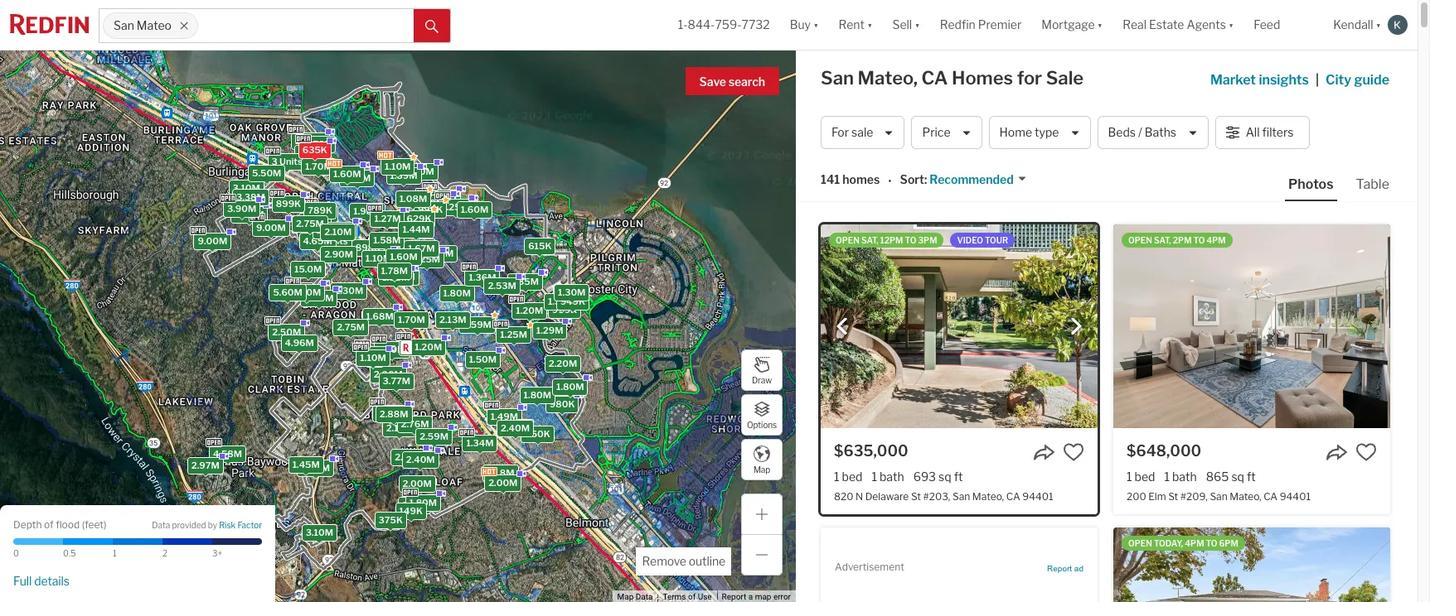 Task type: locate. For each thing, give the bounding box(es) containing it.
4.65m
[[303, 235, 332, 247]]

1.70m down 730k
[[305, 161, 332, 173]]

0 vertical spatial map
[[753, 465, 770, 475]]

provided
[[172, 521, 206, 531]]

1 bath from the left
[[880, 470, 904, 484]]

0 horizontal spatial 2.40m
[[406, 454, 435, 466]]

12pm
[[880, 235, 903, 245]]

▾ right mortgage
[[1097, 18, 1103, 32]]

0 vertical spatial 2.40m
[[501, 423, 530, 434]]

4 ▾ from the left
[[1097, 18, 1103, 32]]

1 horizontal spatial 3.10m
[[306, 527, 333, 539]]

0 horizontal spatial 1.98m
[[353, 206, 381, 217]]

report for report a map error
[[722, 593, 746, 602]]

3
[[272, 156, 278, 168]]

0 horizontal spatial 4pm
[[1185, 539, 1204, 549]]

▾ for rent ▾
[[867, 18, 872, 32]]

open sat, 2pm to 4pm
[[1128, 235, 1226, 245]]

0 vertical spatial data
[[152, 521, 170, 531]]

st left #203,
[[911, 491, 921, 503]]

of left flood
[[44, 519, 54, 531]]

2 horizontal spatial to
[[1206, 539, 1217, 549]]

san
[[114, 19, 134, 33], [821, 67, 854, 89], [953, 491, 970, 503], [1210, 491, 1228, 503]]

679k
[[307, 138, 331, 150]]

bed up 200
[[1135, 470, 1155, 484]]

3.10m down '2.89m'
[[306, 527, 333, 539]]

home
[[999, 125, 1032, 140]]

2.20m
[[549, 358, 577, 370]]

bed for $635,000
[[842, 470, 863, 484]]

1.20m up 1.29m
[[516, 305, 543, 317]]

map down options
[[753, 465, 770, 475]]

1 horizontal spatial 1 bed
[[1127, 470, 1155, 484]]

2 sq from the left
[[1231, 470, 1244, 484]]

1 horizontal spatial 1.70m
[[398, 314, 425, 326]]

ca up photo of 420 w 20th ave, san mateo, ca 94403
[[1264, 491, 1278, 503]]

user photo image
[[1388, 15, 1408, 35]]

1 up 820 at the bottom of page
[[834, 470, 839, 484]]

map button
[[741, 439, 783, 481]]

sell
[[892, 18, 912, 32]]

None search field
[[198, 9, 414, 42]]

open left today,
[[1128, 539, 1152, 549]]

0 vertical spatial 1.25m
[[442, 201, 469, 213]]

2.80m left 2.30m
[[305, 293, 334, 304]]

1 horizontal spatial data
[[636, 593, 653, 602]]

1 horizontal spatial 1 bath
[[1164, 470, 1197, 484]]

1 horizontal spatial 1.25m
[[442, 201, 469, 213]]

2.75m down 789k
[[296, 218, 324, 230]]

1.10m up 1.08m
[[385, 161, 411, 172]]

3.10m up 3.90m at the left
[[233, 182, 260, 194]]

units up the "2.90m"
[[325, 236, 348, 247]]

1 horizontal spatial 2.59m
[[463, 319, 491, 331]]

report a map error
[[722, 593, 791, 602]]

▾ for mortgage ▾
[[1097, 18, 1103, 32]]

2.89m
[[301, 462, 330, 474]]

units for 3 units
[[279, 156, 302, 168]]

previous button image
[[834, 319, 851, 335]]

of left the use
[[688, 593, 696, 602]]

1 horizontal spatial st
[[1168, 491, 1178, 503]]

1.60m up 1.78m
[[390, 251, 418, 263]]

1.60m up 648k
[[333, 168, 361, 180]]

1 sq from the left
[[939, 470, 951, 484]]

1 vertical spatial data
[[636, 593, 653, 602]]

ca right #203,
[[1006, 491, 1020, 503]]

9.00m down 3.90m at the left
[[198, 236, 227, 247]]

1 horizontal spatial 94401
[[1280, 491, 1311, 503]]

1.98m down 1.67m
[[388, 271, 415, 283]]

1 horizontal spatial 4pm
[[1207, 235, 1226, 245]]

5.60m
[[273, 287, 302, 299]]

0 horizontal spatial st
[[911, 491, 921, 503]]

1 bath for $635,000
[[872, 470, 904, 484]]

price
[[922, 125, 951, 140]]

1.98m left 3.00m
[[353, 206, 381, 217]]

bed
[[842, 470, 863, 484], [1135, 470, 1155, 484]]

full
[[13, 574, 32, 588]]

6pm
[[1219, 539, 1238, 549]]

1 horizontal spatial mateo,
[[972, 491, 1004, 503]]

sq right 865
[[1231, 470, 1244, 484]]

1.49m
[[491, 411, 518, 423]]

0 vertical spatial 2.75m
[[296, 218, 324, 230]]

2.80m down 15.0m
[[292, 287, 321, 298]]

data left terms
[[636, 593, 653, 602]]

0 vertical spatial 1.98m
[[353, 206, 381, 217]]

ad
[[1074, 564, 1084, 573]]

map region
[[0, 0, 895, 603]]

▾ for kendall ▾
[[1376, 18, 1381, 32]]

1 horizontal spatial map
[[753, 465, 770, 475]]

1 up elm
[[1164, 470, 1170, 484]]

for sale button
[[821, 116, 905, 149]]

2.76m
[[401, 419, 429, 431]]

4.96m
[[285, 337, 314, 349]]

▾ right rent
[[867, 18, 872, 32]]

2.40m down 2.76m
[[406, 454, 435, 466]]

1 horizontal spatial bath
[[1172, 470, 1197, 484]]

units for 5 units
[[325, 236, 348, 247]]

1 vertical spatial 2.59m
[[420, 431, 448, 443]]

sat,
[[861, 235, 879, 245], [1154, 235, 1171, 245]]

2.75m left 1.68m
[[337, 321, 365, 333]]

650k
[[525, 429, 550, 440]]

0 vertical spatial 2
[[295, 135, 301, 146]]

flood
[[56, 519, 80, 531]]

1 vertical spatial 3.10m
[[306, 527, 333, 539]]

mateo, down 865 sq ft
[[1230, 491, 1261, 503]]

2 sat, from the left
[[1154, 235, 1171, 245]]

949k
[[560, 296, 585, 307]]

0 horizontal spatial 2
[[162, 549, 167, 559]]

0 horizontal spatial 1.58m
[[301, 224, 328, 236]]

0 horizontal spatial sq
[[939, 470, 951, 484]]

sat, for 12pm
[[861, 235, 879, 245]]

to right 2pm
[[1193, 235, 1205, 245]]

1.80m up the 650k at the bottom left of the page
[[524, 390, 551, 401]]

1 horizontal spatial report
[[1047, 564, 1072, 573]]

1 vertical spatial 4pm
[[1185, 539, 1204, 549]]

sat, left 2pm
[[1154, 235, 1171, 245]]

▾ right sell at the top
[[915, 18, 920, 32]]

2.15m
[[386, 423, 413, 434]]

0 vertical spatial report
[[1047, 564, 1072, 573]]

648k
[[309, 208, 334, 219]]

0 vertical spatial 1.70m
[[305, 161, 332, 173]]

2 bed from the left
[[1135, 470, 1155, 484]]

bed up n
[[842, 470, 863, 484]]

0 horizontal spatial 1 bath
[[872, 470, 904, 484]]

1 horizontal spatial 1.98m
[[388, 271, 415, 283]]

0 horizontal spatial 1.25m
[[413, 254, 440, 265]]

2 vertical spatial 1.10m
[[360, 352, 386, 364]]

mateo, down sell at the top
[[858, 67, 918, 89]]

0 vertical spatial of
[[44, 519, 54, 531]]

report inside button
[[1047, 564, 1072, 573]]

1
[[834, 470, 839, 484], [872, 470, 877, 484], [1127, 470, 1132, 484], [1164, 470, 1170, 484], [113, 549, 117, 559]]

1-844-759-7732 link
[[678, 18, 770, 32]]

map left terms
[[617, 593, 634, 602]]

options
[[747, 420, 777, 430]]

1 horizontal spatial sq
[[1231, 470, 1244, 484]]

0 horizontal spatial mateo,
[[858, 67, 918, 89]]

3.10m
[[233, 182, 260, 194], [306, 527, 333, 539]]

2.59m
[[463, 319, 491, 331], [420, 431, 448, 443]]

data provided by risk factor
[[152, 521, 262, 531]]

units
[[303, 135, 326, 146], [279, 156, 302, 168], [330, 225, 353, 236], [325, 236, 348, 247]]

mateo, right #203,
[[972, 491, 1004, 503]]

real estate agents ▾ button
[[1113, 0, 1244, 50]]

1.98m
[[353, 206, 381, 217], [388, 271, 415, 283]]

advertisement
[[835, 561, 904, 573]]

2.00m down 2.85m
[[403, 478, 432, 490]]

2 1 bed from the left
[[1127, 470, 1155, 484]]

san mateo, ca homes for sale
[[821, 67, 1084, 89]]

today,
[[1154, 539, 1183, 549]]

$648,000
[[1127, 443, 1201, 460]]

1 horizontal spatial 2.40m
[[501, 423, 530, 434]]

1 horizontal spatial 2
[[295, 135, 301, 146]]

1.25m left 1.29m
[[500, 330, 527, 341]]

units right 23
[[330, 225, 353, 236]]

open left 2pm
[[1128, 235, 1152, 245]]

2 for 2 units
[[295, 135, 301, 146]]

1 horizontal spatial ft
[[1247, 470, 1256, 484]]

map for map data
[[617, 593, 634, 602]]

0 horizontal spatial ca
[[921, 67, 948, 89]]

1 bed from the left
[[842, 470, 863, 484]]

units for 23 units
[[330, 225, 353, 236]]

feed button
[[1244, 0, 1323, 50]]

0 horizontal spatial of
[[44, 519, 54, 531]]

1 horizontal spatial of
[[688, 593, 696, 602]]

1 horizontal spatial bed
[[1135, 470, 1155, 484]]

0 horizontal spatial ft
[[954, 470, 963, 484]]

0 horizontal spatial bath
[[880, 470, 904, 484]]

to left the 6pm
[[1206, 539, 1217, 549]]

1.10m up 3.77m
[[360, 352, 386, 364]]

sq
[[939, 470, 951, 484], [1231, 470, 1244, 484]]

bath for $635,000
[[880, 470, 904, 484]]

report left a
[[722, 593, 746, 602]]

1 bath up delaware
[[872, 470, 904, 484]]

ft up "820 n delaware st #203, san mateo, ca 94401"
[[954, 470, 963, 484]]

▾ right agents
[[1229, 18, 1234, 32]]

real estate agents ▾
[[1123, 18, 1234, 32]]

0 horizontal spatial 9.00m
[[198, 236, 227, 247]]

outline
[[689, 555, 725, 569]]

1 vertical spatial 615k
[[528, 240, 552, 252]]

2.59m down 2.76m
[[420, 431, 448, 443]]

redfin premier button
[[930, 0, 1032, 50]]

1.29m
[[536, 325, 563, 337]]

635k
[[302, 144, 327, 156]]

0 horizontal spatial report
[[722, 593, 746, 602]]

1.60m down 1.44m in the left of the page
[[426, 248, 454, 260]]

data left provided
[[152, 521, 170, 531]]

units up 730k
[[303, 135, 326, 146]]

2.75m
[[296, 218, 324, 230], [337, 321, 365, 333]]

to for 6pm
[[1206, 539, 1217, 549]]

1.08m
[[399, 193, 427, 205]]

141
[[821, 173, 840, 187]]

1 vertical spatial 2.75m
[[337, 321, 365, 333]]

1 vertical spatial of
[[688, 593, 696, 602]]

0 horizontal spatial 94401
[[1022, 491, 1053, 503]]

2 horizontal spatial 1.25m
[[500, 330, 527, 341]]

0 horizontal spatial 615k
[[300, 148, 324, 160]]

1.25m down 1.44m in the left of the page
[[413, 254, 440, 265]]

1 bed up 820 at the bottom of page
[[834, 470, 863, 484]]

beds
[[1108, 125, 1136, 140]]

guide
[[1354, 72, 1389, 88]]

2 ▾ from the left
[[867, 18, 872, 32]]

units for 2 units
[[303, 135, 326, 146]]

1 vertical spatial 1.25m
[[413, 254, 440, 265]]

photo of 200 elm st #209, san mateo, ca 94401 image
[[1113, 225, 1390, 429]]

data inside button
[[636, 593, 653, 602]]

2 bath from the left
[[1172, 470, 1197, 484]]

0 vertical spatial 3.10m
[[233, 182, 260, 194]]

1.20m right 1.40m
[[415, 342, 442, 353]]

6 ▾ from the left
[[1376, 18, 1381, 32]]

1 bath up #209,
[[1164, 470, 1197, 484]]

home type button
[[989, 116, 1091, 149]]

615k down 2 units
[[300, 148, 324, 160]]

1 ft from the left
[[954, 470, 963, 484]]

1 ▾ from the left
[[813, 18, 819, 32]]

to for 3pm
[[905, 235, 916, 245]]

/
[[1138, 125, 1142, 140]]

1 vertical spatial 2
[[162, 549, 167, 559]]

n
[[856, 491, 863, 503]]

9.00m
[[256, 222, 286, 234], [198, 236, 227, 247]]

2 for 2
[[162, 549, 167, 559]]

google image
[[4, 581, 59, 603]]

ca left homes
[[921, 67, 948, 89]]

1 vertical spatial 2.40m
[[406, 454, 435, 466]]

0 horizontal spatial data
[[152, 521, 170, 531]]

of for depth
[[44, 519, 54, 531]]

0.5
[[63, 549, 76, 559]]

1 sat, from the left
[[861, 235, 879, 245]]

799k
[[361, 349, 386, 361]]

to left 3pm
[[905, 235, 916, 245]]

4pm right today,
[[1185, 539, 1204, 549]]

next button image
[[1068, 319, 1084, 335]]

3 ▾ from the left
[[915, 18, 920, 32]]

bath up delaware
[[880, 470, 904, 484]]

1.25m
[[442, 201, 469, 213], [413, 254, 440, 265], [500, 330, 527, 341]]

2 ft from the left
[[1247, 470, 1256, 484]]

ft right 865
[[1247, 470, 1256, 484]]

filters
[[1262, 125, 1294, 140]]

94401
[[1022, 491, 1053, 503], [1280, 491, 1311, 503]]

sq up "820 n delaware st #203, san mateo, ca 94401"
[[939, 470, 951, 484]]

photos button
[[1285, 176, 1353, 201]]

1 bed up 200
[[1127, 470, 1155, 484]]

0 horizontal spatial sat,
[[861, 235, 879, 245]]

report left the ad
[[1047, 564, 1072, 573]]

0 vertical spatial 1.20m
[[430, 192, 457, 204]]

|
[[1316, 72, 1319, 88]]

0 horizontal spatial 1 bed
[[834, 470, 863, 484]]

1 vertical spatial report
[[722, 593, 746, 602]]

0 vertical spatial 9.00m
[[256, 222, 286, 234]]

2 vertical spatial 1.20m
[[415, 342, 442, 353]]

2 inside map region
[[295, 135, 301, 146]]

1.10m up 1.78m
[[365, 253, 392, 264]]

0 horizontal spatial 2.75m
[[296, 218, 324, 230]]

bath
[[880, 470, 904, 484], [1172, 470, 1197, 484]]

favorite button checkbox
[[1063, 442, 1084, 463]]

1 vertical spatial map
[[617, 593, 634, 602]]

error
[[773, 593, 791, 602]]

sq for $635,000
[[939, 470, 951, 484]]

1 bath
[[872, 470, 904, 484], [1164, 470, 1197, 484]]

open for open sat, 12pm to 3pm
[[836, 235, 860, 245]]

0 vertical spatial 1.10m
[[385, 161, 411, 172]]

789k
[[308, 205, 332, 217]]

0 horizontal spatial map
[[617, 593, 634, 602]]

0 horizontal spatial bed
[[842, 470, 863, 484]]

1.58m up 5
[[301, 224, 328, 236]]

3 units
[[272, 156, 302, 168]]

remove
[[642, 555, 686, 569]]

▾ right buy
[[813, 18, 819, 32]]

2 1 bath from the left
[[1164, 470, 1197, 484]]

141 homes •
[[821, 173, 892, 188]]

table button
[[1353, 176, 1393, 200]]

0 horizontal spatial to
[[905, 235, 916, 245]]

1.30m up 1.08m
[[407, 166, 434, 178]]

data
[[152, 521, 170, 531], [636, 593, 653, 602]]

1 1 bath from the left
[[872, 470, 904, 484]]

open left 12pm
[[836, 235, 860, 245]]

bath for $648,000
[[1172, 470, 1197, 484]]

sat, left 12pm
[[861, 235, 879, 245]]

2 up 730k
[[295, 135, 301, 146]]

by
[[208, 521, 217, 531]]

0 vertical spatial 375k
[[402, 500, 427, 512]]

899k
[[276, 199, 301, 210]]

bath up #209,
[[1172, 470, 1197, 484]]

5 ▾ from the left
[[1229, 18, 1234, 32]]

1 horizontal spatial to
[[1193, 235, 1205, 245]]

844-
[[688, 18, 715, 32]]

693
[[913, 470, 936, 484]]

1 1 bed from the left
[[834, 470, 863, 484]]

999k
[[552, 304, 577, 316]]

1 horizontal spatial 615k
[[528, 240, 552, 252]]

map data button
[[617, 592, 653, 603]]

)
[[104, 519, 106, 531]]

ft
[[954, 470, 963, 484], [1247, 470, 1256, 484]]

units right 3
[[279, 156, 302, 168]]

san up the for
[[821, 67, 854, 89]]

693 sq ft
[[913, 470, 963, 484]]

favorite button checkbox
[[1355, 442, 1377, 463]]

1.50m
[[469, 354, 497, 365]]

1.58m down 1.27m
[[373, 234, 401, 246]]

94401 up report ad
[[1022, 491, 1053, 503]]

1 horizontal spatial 1.58m
[[373, 234, 401, 246]]

2.40m down 1.49m
[[501, 423, 530, 434]]

615k up 1.35m
[[528, 240, 552, 252]]

st right elm
[[1168, 491, 1178, 503]]

4pm right 2pm
[[1207, 235, 1226, 245]]

9.00m down 4.00m
[[256, 222, 286, 234]]

2 vertical spatial 1.25m
[[500, 330, 527, 341]]

1.70m right 1.68m
[[398, 314, 425, 326]]

1 horizontal spatial sat,
[[1154, 235, 1171, 245]]

tour
[[985, 235, 1008, 245]]

redfin
[[940, 18, 976, 32]]

2.59m up 1.50m
[[463, 319, 491, 331]]

to for 4pm
[[1193, 235, 1205, 245]]

report a map error link
[[722, 593, 791, 602]]



Task type: describe. For each thing, give the bounding box(es) containing it.
city
[[1326, 72, 1351, 88]]

terms of use link
[[663, 593, 712, 602]]

risk factor link
[[219, 521, 262, 532]]

homes
[[952, 67, 1013, 89]]

1.80m up 980k
[[556, 381, 584, 393]]

mortgage ▾ button
[[1032, 0, 1113, 50]]

sat, for 2pm
[[1154, 235, 1171, 245]]

favorite button image
[[1355, 442, 1377, 463]]

#209,
[[1180, 491, 1208, 503]]

2 94401 from the left
[[1280, 491, 1311, 503]]

san down 865
[[1210, 491, 1228, 503]]

table
[[1356, 177, 1389, 192]]

998k
[[418, 204, 443, 215]]

san mateo
[[114, 19, 172, 33]]

1 st from the left
[[911, 491, 921, 503]]

photos
[[1288, 177, 1334, 192]]

2 horizontal spatial ca
[[1264, 491, 1278, 503]]

1.30m up 1.29m
[[548, 296, 575, 308]]

for sale
[[832, 125, 873, 140]]

1.35m
[[512, 276, 539, 287]]

5
[[317, 236, 323, 247]]

feed
[[1254, 18, 1280, 32]]

real
[[1123, 18, 1147, 32]]

favorite button image
[[1063, 442, 1084, 463]]

1 bath for $648,000
[[1164, 470, 1197, 484]]

market insights | city guide
[[1210, 72, 1389, 88]]

save
[[699, 75, 726, 89]]

of for terms
[[688, 593, 696, 602]]

•
[[888, 174, 892, 188]]

submit search image
[[425, 20, 439, 33]]

1 horizontal spatial 9.00m
[[256, 222, 286, 234]]

2.30m
[[334, 285, 363, 297]]

remove san mateo image
[[179, 21, 189, 31]]

1 horizontal spatial ca
[[1006, 491, 1020, 503]]

2.10m
[[324, 226, 352, 238]]

1.80m up 2.13m
[[443, 288, 471, 299]]

sale
[[1046, 67, 1084, 89]]

0 horizontal spatial 2.59m
[[420, 431, 448, 443]]

1 right 0.5
[[113, 549, 117, 559]]

7732
[[742, 18, 770, 32]]

498k
[[302, 218, 327, 229]]

redfin premier
[[940, 18, 1022, 32]]

0 horizontal spatial 3.10m
[[233, 182, 260, 194]]

2pm
[[1173, 235, 1192, 245]]

details
[[34, 574, 70, 588]]

$635,000
[[834, 443, 908, 460]]

insights
[[1259, 72, 1309, 88]]

sell ▾ button
[[882, 0, 930, 50]]

1 vertical spatial 1.98m
[[388, 271, 415, 283]]

1 94401 from the left
[[1022, 491, 1053, 503]]

2.45m
[[222, 510, 251, 521]]

sq for $648,000
[[1231, 470, 1244, 484]]

1 vertical spatial 1.20m
[[516, 305, 543, 317]]

estate
[[1149, 18, 1184, 32]]

3.77m
[[383, 375, 410, 387]]

factor
[[237, 521, 262, 531]]

options button
[[741, 395, 783, 436]]

1 vertical spatial 375k
[[379, 515, 403, 526]]

3+
[[212, 549, 222, 559]]

map for map
[[753, 465, 770, 475]]

report for report ad
[[1047, 564, 1072, 573]]

kendall ▾
[[1333, 18, 1381, 32]]

remove outline
[[642, 555, 725, 569]]

mortgage
[[1041, 18, 1095, 32]]

sale
[[851, 125, 873, 140]]

photo of 820 n delaware st #203, san mateo, ca 94401 image
[[821, 225, 1098, 429]]

1 bed for $648,000
[[1127, 470, 1155, 484]]

1.85m
[[382, 272, 410, 283]]

5.50m
[[252, 168, 281, 179]]

baths
[[1145, 125, 1176, 140]]

3.00m
[[386, 214, 416, 226]]

open for open sat, 2pm to 4pm
[[1128, 235, 1152, 245]]

elm
[[1148, 491, 1166, 503]]

draw
[[752, 375, 772, 385]]

san right #203,
[[953, 491, 970, 503]]

price button
[[911, 116, 982, 149]]

2.00m down 1.34m
[[488, 477, 518, 489]]

2.00m down 799k
[[374, 369, 403, 380]]

0 vertical spatial 2.59m
[[463, 319, 491, 331]]

19.8m
[[487, 467, 514, 479]]

5 units
[[317, 236, 348, 247]]

23 units
[[316, 225, 353, 236]]

1.60m left the 1.39m
[[343, 172, 371, 184]]

1.80m down 2.85m
[[409, 498, 437, 509]]

rent
[[839, 18, 865, 32]]

3pm
[[918, 235, 937, 245]]

4.58m
[[213, 448, 242, 460]]

buy
[[790, 18, 811, 32]]

▾ for sell ▾
[[915, 18, 920, 32]]

2.50m
[[272, 326, 301, 338]]

2.80m up 2.15m at the bottom of the page
[[376, 408, 405, 419]]

2.88m
[[380, 409, 408, 421]]

1-844-759-7732
[[678, 18, 770, 32]]

rent ▾ button
[[839, 0, 872, 50]]

1 horizontal spatial 2.75m
[[337, 321, 365, 333]]

759-
[[715, 18, 742, 32]]

2 horizontal spatial mateo,
[[1230, 491, 1261, 503]]

1 up 200
[[1127, 470, 1132, 484]]

open for open today, 4pm to 6pm
[[1128, 539, 1152, 549]]

:
[[924, 173, 927, 187]]

bed for $648,000
[[1135, 470, 1155, 484]]

sort
[[900, 173, 924, 187]]

0 vertical spatial 615k
[[300, 148, 324, 160]]

1.30m up 999k in the left of the page
[[558, 287, 586, 299]]

photo of 420 w 20th ave, san mateo, ca 94403 image
[[1113, 528, 1390, 603]]

0 horizontal spatial 1.70m
[[305, 161, 332, 173]]

2.13m
[[439, 314, 466, 326]]

1 bed for $635,000
[[834, 470, 863, 484]]

full details button
[[13, 574, 70, 589]]

0 vertical spatial 4pm
[[1207, 235, 1226, 245]]

1.00m
[[423, 198, 451, 209]]

buy ▾ button
[[790, 0, 819, 50]]

1 vertical spatial 1.70m
[[398, 314, 425, 326]]

rent ▾
[[839, 18, 872, 32]]

1.60m right 1.00m
[[461, 204, 488, 216]]

1.78m
[[381, 265, 408, 277]]

865
[[1206, 470, 1229, 484]]

san left mateo
[[114, 19, 134, 33]]

2 st from the left
[[1168, 491, 1178, 503]]

1 vertical spatial 1.10m
[[365, 253, 392, 264]]

730k
[[298, 147, 323, 159]]

1 vertical spatial 9.00m
[[198, 236, 227, 247]]

video tour
[[957, 235, 1008, 245]]

1.67m
[[408, 243, 435, 255]]

open sat, 12pm to 3pm
[[836, 235, 937, 245]]

▾ for buy ▾
[[813, 18, 819, 32]]

ft for $635,000
[[954, 470, 963, 484]]

ft for $648,000
[[1247, 470, 1256, 484]]

open today, 4pm to 6pm
[[1128, 539, 1238, 549]]

rent ▾ button
[[829, 0, 882, 50]]

820
[[834, 491, 853, 503]]

1 up delaware
[[872, 470, 877, 484]]

depth of flood ( feet )
[[13, 519, 106, 531]]



Task type: vqa. For each thing, say whether or not it's contained in the screenshot.
the right ON REDFIN
no



